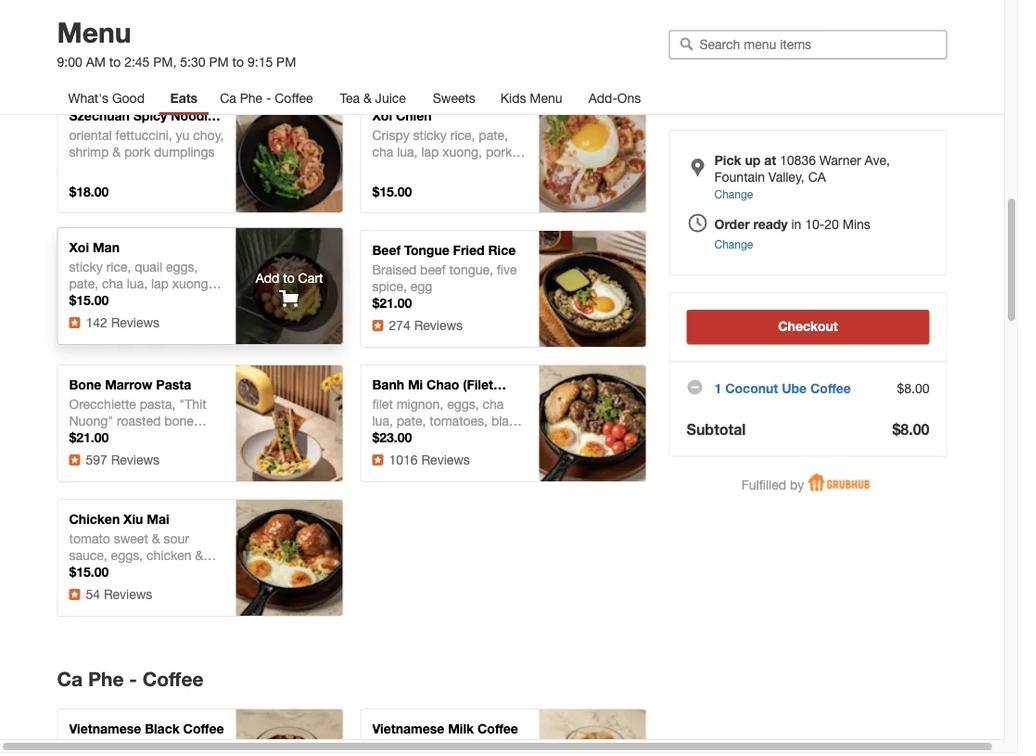 Task type: vqa. For each thing, say whether or not it's contained in the screenshot.


Task type: describe. For each thing, give the bounding box(es) containing it.
order ready in 10-20 mins
[[715, 216, 871, 231]]

fulfilled by
[[742, 477, 805, 492]]

xoi for xoi man sticky rice, quail eggs, pate, cha lua, lap xuong, omelette, pork floss, scallion oil, peanuts
[[69, 240, 89, 255]]

mai
[[147, 512, 169, 527]]

pate, inside xoi man sticky rice, quail eggs, pate, cha lua, lap xuong, omelette, pork floss, scallion oil, peanuts
[[69, 276, 98, 291]]

ready
[[754, 216, 788, 231]]

spice, inside chicken thigh, five spice, fried basil, spicy mayo sauce
[[178, 0, 212, 8]]

pasta,
[[140, 397, 176, 412]]

chicken inside chicken thigh, five spice, fried basil, spicy mayo sauce
[[69, 0, 114, 8]]

kids
[[501, 90, 526, 106]]

szechuan
[[69, 108, 130, 123]]

chicken xiu mai tomato sweet & sour sauce, eggs, chicken & pork meatballs, corn, onion, banh mi
[[69, 512, 203, 597]]

24 cart image for braised beef tongue, five spice, egg
[[582, 290, 604, 313]]

subtotal
[[687, 421, 746, 438]]

sauce inside chicken thigh, five spice, fried basil, spicy mayo sauce
[[69, 26, 104, 42]]

cart for braised beef tongue, five spice, egg
[[602, 273, 627, 288]]

to for tomato sweet & sour sauce, eggs, chicken & pork meatballs, corn, onion, banh mi
[[283, 542, 295, 557]]

shrimp
[[69, 144, 109, 160]]

24 cart image for crispy sticky rice, pate, cha lua, lap xuong, pork floss, scallion oil, peanuts, fried egg
[[582, 156, 604, 178]]

onion,
[[69, 581, 105, 597]]

add to cart for braised beef tongue, five spice, egg
[[559, 273, 627, 288]]

milk
[[448, 721, 474, 737]]

what's
[[68, 90, 109, 106]]

pick up at
[[715, 153, 777, 168]]

five inside chicken thigh, five spice, fried basil, spicy mayo sauce
[[154, 0, 174, 8]]

20
[[825, 216, 840, 231]]

tab list containing what's good
[[57, 82, 722, 115]]

0 horizontal spatial ca phe - coffee
[[57, 668, 204, 691]]

sweet
[[114, 531, 148, 546]]

floss, inside xoi man sticky rice, quail eggs, pate, cha lua, lap xuong, omelette, pork floss, scallion oil, peanuts
[[157, 293, 187, 308]]

1016 reviews
[[389, 452, 470, 468]]

reviews for 142 reviews
[[111, 315, 160, 330]]

pate, for xoi chien crispy sticky rice, pate, cha lua, lap xuong, pork floss, scallion oil, peanuts, fried egg $15.00
[[479, 128, 508, 143]]

cha inside xoi man sticky rice, quail eggs, pate, cha lua, lap xuong, omelette, pork floss, scallion oil, peanuts
[[102, 276, 123, 291]]

ube
[[782, 380, 807, 396]]

274
[[389, 318, 411, 333]]

tomatoes,
[[430, 413, 488, 429]]

vietnamese for vietnamese milk coffee
[[372, 721, 445, 737]]

what's good
[[68, 90, 145, 106]]

tongue,
[[449, 262, 494, 277]]

cart for orecchiette pasta, "thit nuong" roasted bone marrow, spinach
[[298, 407, 323, 423]]

oil, inside xoi man sticky rice, quail eggs, pate, cha lua, lap xuong, omelette, pork floss, scallion oil, peanuts
[[116, 309, 133, 325]]

rice, inside xoi man sticky rice, quail eggs, pate, cha lua, lap xuong, omelette, pork floss, scallion oil, peanuts
[[106, 259, 131, 275]]

to for filet mignon, eggs, cha lua, pate, tomatoes, black peppercorn sauce
[[587, 407, 598, 423]]

change for pick up at
[[715, 187, 754, 200]]

yu
[[176, 128, 190, 143]]

in
[[792, 216, 802, 231]]

vietnamese black coffee
[[69, 721, 224, 737]]

floss, inside xoi chien crispy sticky rice, pate, cha lua, lap xuong, pork floss, scallion oil, peanuts, fried egg $15.00
[[372, 161, 403, 176]]

1 pm from the left
[[209, 54, 229, 70]]

bone marrow pasta orecchiette pasta, "thit nuong" roasted bone marrow, spinach
[[69, 377, 206, 445]]

142
[[86, 315, 107, 330]]

reviews for 597 reviews
[[111, 452, 160, 468]]

54
[[86, 587, 100, 602]]

reviews for 274 reviews
[[414, 318, 463, 333]]

eggs, inside chicken xiu mai tomato sweet & sour sauce, eggs, chicken & pork meatballs, corn, onion, banh mi
[[111, 548, 143, 563]]

corn,
[[162, 564, 192, 580]]

oil, inside xoi chien crispy sticky rice, pate, cha lua, lap xuong, pork floss, scallion oil, peanuts, fried egg $15.00
[[454, 161, 471, 176]]

meatballs,
[[99, 564, 159, 580]]

chicken inside chicken xiu mai tomato sweet & sour sauce, eggs, chicken & pork meatballs, corn, onion, banh mi
[[147, 548, 192, 563]]

24 cart image for filet mignon, eggs, cha lua, pate, tomatoes, black peppercorn sauce
[[582, 425, 604, 447]]

add for orecchiette pasta, "thit nuong" roasted bone marrow, spinach
[[256, 407, 280, 423]]

coffee left the tea
[[275, 90, 313, 106]]

54 reviews
[[86, 587, 152, 602]]

(filet
[[463, 377, 493, 392]]

banh
[[109, 581, 138, 597]]

spicy
[[133, 108, 167, 123]]

mignon,
[[397, 397, 444, 412]]

add to cart for crispy sticky rice, pate, cha lua, lap xuong, pork floss, scallion oil, peanuts, fried egg
[[559, 138, 627, 154]]

beef
[[420, 262, 446, 277]]

orecchiette
[[69, 397, 136, 412]]

coffee up "black"
[[143, 668, 204, 691]]

fried inside chicken thigh, five spice, fried basil, spicy mayo sauce
[[69, 10, 95, 25]]

szechuan spicy noodles and chicken image
[[539, 0, 646, 78]]

man
[[93, 240, 120, 255]]

reviews for 54 reviews
[[104, 587, 152, 602]]

pate, for filet mignon, eggs, cha lua, pate, tomatoes, black peppercorn sauce
[[397, 413, 426, 429]]

and
[[69, 125, 92, 140]]

beef tongue fried rice braised beef tongue, five spice, egg
[[372, 243, 517, 294]]

24 cart image for orecchiette pasta, "thit nuong" roasted bone marrow, spinach
[[278, 425, 301, 447]]

vietnamese for vietnamese black coffee
[[69, 721, 141, 737]]

egg inside beef tongue fried rice braised beef tongue, five spice, egg
[[411, 279, 433, 294]]

sticky inside xoi man sticky rice, quail eggs, pate, cha lua, lap xuong, omelette, pork floss, scallion oil, peanuts
[[69, 259, 103, 275]]

chien
[[396, 108, 432, 123]]

to for orecchiette pasta, "thit nuong" roasted bone marrow, spinach
[[283, 407, 295, 423]]

lua, inside the filet mignon, eggs, cha lua, pate, tomatoes, black peppercorn sauce
[[372, 413, 393, 429]]

cart for crispy sticky rice, pate, cha lua, lap xuong, pork floss, scallion oil, peanuts, fried egg
[[602, 138, 627, 154]]

1 horizontal spatial phe
[[240, 90, 263, 106]]

oriental
[[69, 128, 112, 143]]

coconut
[[726, 380, 779, 396]]

mignon)
[[372, 394, 423, 409]]

fulfilled
[[742, 477, 787, 492]]

checkout
[[779, 319, 838, 334]]

roasted
[[117, 413, 161, 429]]

scallion inside xoi man sticky rice, quail eggs, pate, cha lua, lap xuong, omelette, pork floss, scallion oil, peanuts
[[69, 309, 113, 325]]

cart for oriental fettuccini, yu choy, shrimp & pork dumplings
[[298, 138, 323, 154]]

to for oriental fettuccini, yu choy, shrimp & pork dumplings
[[283, 138, 295, 154]]

at
[[765, 153, 777, 168]]

banh
[[372, 377, 405, 392]]

up
[[745, 153, 761, 168]]

24 cart image for oriental fettuccini, yu choy, shrimp & pork dumplings
[[278, 156, 301, 178]]

fettuccini,
[[116, 128, 172, 143]]

juice
[[375, 90, 406, 106]]

$21.00 for 274 reviews
[[372, 295, 412, 311]]

by
[[790, 477, 805, 492]]

spicy
[[133, 10, 163, 25]]

coffee right ube
[[811, 380, 852, 396]]

braised
[[372, 262, 417, 277]]

peanuts
[[137, 309, 184, 325]]

crispy
[[372, 128, 410, 143]]

choy,
[[193, 128, 224, 143]]

0 vertical spatial $8.00
[[898, 380, 930, 396]]

basil,
[[98, 10, 129, 25]]

thigh,
[[118, 0, 150, 8]]

sweets
[[433, 90, 476, 106]]

add-
[[589, 90, 618, 106]]

marrow
[[105, 377, 153, 392]]

pasta
[[156, 377, 191, 392]]

1 vertical spatial phe
[[88, 668, 124, 691]]

to for crispy sticky rice, pate, cha lua, lap xuong, pork floss, scallion oil, peanuts, fried egg
[[587, 138, 598, 154]]

597 reviews
[[86, 452, 160, 468]]

five inside beef tongue fried rice braised beef tongue, five spice, egg
[[497, 262, 517, 277]]

mi
[[141, 581, 155, 597]]

kids menu
[[501, 90, 563, 106]]

valley,
[[769, 169, 805, 185]]

ave,
[[865, 153, 890, 168]]

sauce inside the filet mignon, eggs, cha lua, pate, tomatoes, black peppercorn sauce
[[443, 430, 478, 445]]



Task type: locate. For each thing, give the bounding box(es) containing it.
0 vertical spatial ca
[[220, 90, 236, 106]]

to for sticky rice, quail eggs, pate, cha lua, lap xuong, omelette, pork floss, scallion oil, peanuts
[[283, 270, 295, 285]]

1 horizontal spatial lua,
[[372, 413, 393, 429]]

0 horizontal spatial lua,
[[127, 276, 148, 291]]

chicken down "sour" on the bottom of page
[[147, 548, 192, 563]]

lua, down crispy
[[397, 144, 418, 160]]

1 vertical spatial eggs,
[[447, 397, 479, 412]]

menu right kids
[[530, 90, 563, 106]]

add for tomato sweet & sour sauce, eggs, chicken & pork meatballs, corn, onion, banh mi
[[256, 542, 280, 557]]

rice, inside xoi chien crispy sticky rice, pate, cha lua, lap xuong, pork floss, scallion oil, peanuts, fried egg $15.00
[[451, 128, 475, 143]]

1 horizontal spatial ca phe - coffee
[[220, 90, 313, 106]]

add to cart
[[256, 138, 323, 154], [559, 138, 627, 154], [256, 270, 323, 285], [559, 273, 627, 288], [256, 407, 323, 423], [559, 407, 627, 423], [256, 542, 323, 557]]

0 vertical spatial change
[[715, 187, 754, 200]]

scallion down crispy
[[407, 161, 451, 176]]

lap down chien
[[422, 144, 439, 160]]

1 vertical spatial chicken
[[147, 548, 192, 563]]

0 horizontal spatial scallion
[[69, 309, 113, 325]]

change button for pick up at
[[715, 186, 754, 202]]

0 vertical spatial -
[[266, 90, 271, 106]]

scallion
[[407, 161, 451, 176], [69, 309, 113, 325]]

tongue
[[404, 243, 450, 258]]

2 horizontal spatial lua,
[[397, 144, 418, 160]]

0 vertical spatial pate,
[[479, 128, 508, 143]]

1 horizontal spatial $21.00
[[372, 295, 412, 311]]

1 change from the top
[[715, 187, 754, 200]]

five up spicy
[[154, 0, 174, 8]]

ca phe - coffee inside tab list
[[220, 90, 313, 106]]

0 vertical spatial xoi
[[372, 108, 392, 123]]

Search menu items text field
[[700, 36, 938, 53]]

szechuan spicy noodles and chicken menu item
[[360, 0, 647, 79]]

pork down fettuccini,
[[124, 144, 150, 160]]

egg
[[402, 178, 424, 193], [411, 279, 433, 294]]

0 horizontal spatial lap
[[151, 276, 169, 291]]

0 vertical spatial phe
[[240, 90, 263, 106]]

tomato
[[69, 531, 110, 546]]

filet mignon, eggs, cha lua, pate, tomatoes, black peppercorn sauce
[[372, 397, 523, 445]]

0 vertical spatial lua,
[[397, 144, 418, 160]]

add for braised beef tongue, five spice, egg
[[559, 273, 583, 288]]

ons
[[618, 90, 641, 106]]

pork inside oriental fettuccini, yu choy, shrimp & pork dumplings
[[124, 144, 150, 160]]

to for braised beef tongue, five spice, egg
[[587, 273, 598, 288]]

$21.00 down nuong"
[[69, 430, 109, 445]]

ca inside tab list
[[220, 90, 236, 106]]

&
[[364, 90, 372, 106], [112, 144, 121, 160], [152, 531, 160, 546], [195, 548, 203, 563]]

xoi down juice
[[372, 108, 392, 123]]

add to cart for filet mignon, eggs, cha lua, pate, tomatoes, black peppercorn sauce
[[559, 407, 627, 423]]

pork inside chicken xiu mai tomato sweet & sour sauce, eggs, chicken & pork meatballs, corn, onion, banh mi
[[69, 564, 95, 580]]

sticky down chien
[[413, 128, 447, 143]]

xoi left man
[[69, 240, 89, 255]]

cart
[[298, 138, 323, 154], [602, 138, 627, 154], [298, 270, 323, 285], [602, 273, 627, 288], [298, 407, 323, 423], [602, 407, 627, 423], [298, 542, 323, 557]]

spice, up mayo
[[178, 0, 212, 8]]

change down order
[[715, 237, 754, 250]]

0 vertical spatial change button
[[715, 186, 754, 202]]

change button for order ready
[[715, 236, 754, 252]]

1 vietnamese from the left
[[69, 721, 141, 737]]

cart for filet mignon, eggs, cha lua, pate, tomatoes, black peppercorn sauce
[[602, 407, 627, 423]]

- up the vietnamese black coffee on the left of the page
[[129, 668, 137, 691]]

1 vertical spatial menu
[[530, 90, 563, 106]]

add to cart for oriental fettuccini, yu choy, shrimp & pork dumplings
[[256, 138, 323, 154]]

2:45
[[124, 54, 150, 70]]

pate, inside the filet mignon, eggs, cha lua, pate, tomatoes, black peppercorn sauce
[[397, 413, 426, 429]]

xoi inside xoi chien crispy sticky rice, pate, cha lua, lap xuong, pork floss, scallion oil, peanuts, fried egg $15.00
[[372, 108, 392, 123]]

$21.00 up 274
[[372, 295, 412, 311]]

24 cart image
[[582, 290, 604, 313], [278, 425, 301, 447]]

2 vertical spatial pate,
[[397, 413, 426, 429]]

2 horizontal spatial pate,
[[479, 128, 508, 143]]

fried inside xoi chien crispy sticky rice, pate, cha lua, lap xuong, pork floss, scallion oil, peanuts, fried egg $15.00
[[372, 178, 398, 193]]

1 horizontal spatial floss,
[[372, 161, 403, 176]]

1 horizontal spatial spice,
[[372, 279, 407, 294]]

10836
[[780, 153, 816, 168]]

0 horizontal spatial xuong,
[[172, 276, 212, 291]]

1 horizontal spatial cha
[[372, 144, 394, 160]]

pork up peanuts,
[[486, 144, 512, 160]]

change button down order
[[715, 236, 754, 252]]

change down the fountain
[[715, 187, 754, 200]]

add for filet mignon, eggs, cha lua, pate, tomatoes, black peppercorn sauce
[[559, 407, 583, 423]]

10836 warner ave, fountain valley, ca
[[715, 153, 890, 185]]

0 vertical spatial chicken
[[69, 0, 114, 8]]

0 vertical spatial sticky
[[413, 128, 447, 143]]

eggs, inside xoi man sticky rice, quail eggs, pate, cha lua, lap xuong, omelette, pork floss, scallion oil, peanuts
[[166, 259, 198, 275]]

five down rice on the top of page
[[497, 262, 517, 277]]

reviews right 142
[[111, 315, 160, 330]]

$15.00 down crispy
[[372, 184, 412, 199]]

1 vertical spatial floss,
[[157, 293, 187, 308]]

reviews for 1016 reviews
[[422, 452, 470, 468]]

egg down the beef on the left of page
[[411, 279, 433, 294]]

noodles
[[171, 108, 222, 123]]

$15.00 up 142
[[69, 293, 109, 308]]

egg down crispy
[[402, 178, 424, 193]]

9:15
[[248, 54, 273, 70]]

2 vertical spatial eggs,
[[111, 548, 143, 563]]

pork up 'onion,'
[[69, 564, 95, 580]]

1 vertical spatial rice,
[[106, 259, 131, 275]]

rice, down man
[[106, 259, 131, 275]]

xuong, inside xoi chien crispy sticky rice, pate, cha lua, lap xuong, pork floss, scallion oil, peanuts, fried egg $15.00
[[443, 144, 482, 160]]

0 vertical spatial ca phe - coffee
[[220, 90, 313, 106]]

1 horizontal spatial menu
[[530, 90, 563, 106]]

ca up noodles
[[220, 90, 236, 106]]

1 horizontal spatial oil,
[[454, 161, 471, 176]]

1 vertical spatial $21.00
[[69, 430, 109, 445]]

sauce down "tomatoes,"
[[443, 430, 478, 445]]

1 horizontal spatial chicken
[[147, 548, 192, 563]]

2 vertical spatial cha
[[483, 397, 504, 412]]

cart for sticky rice, quail eggs, pate, cha lua, lap xuong, omelette, pork floss, scallion oil, peanuts
[[298, 270, 323, 285]]

1 vertical spatial pate,
[[69, 276, 98, 291]]

scallion inside xoi chien crispy sticky rice, pate, cha lua, lap xuong, pork floss, scallion oil, peanuts, fried egg $15.00
[[407, 161, 451, 176]]

reviews right 274
[[414, 318, 463, 333]]

reviews down the spinach
[[111, 452, 160, 468]]

1 horizontal spatial ca
[[220, 90, 236, 106]]

phe down 9:15
[[240, 90, 263, 106]]

sauce,
[[69, 548, 107, 563]]

vietnamese left "black"
[[69, 721, 141, 737]]

0 vertical spatial $15.00
[[372, 184, 412, 199]]

$21.00 for 597 reviews
[[69, 430, 109, 445]]

mi
[[408, 377, 423, 392]]

xuong, up peanuts
[[172, 276, 212, 291]]

ca phe - coffee
[[220, 90, 313, 106], [57, 668, 204, 691]]

$23.00
[[372, 430, 412, 445]]

floss, down crispy
[[372, 161, 403, 176]]

0 vertical spatial cha
[[372, 144, 394, 160]]

pate, inside xoi chien crispy sticky rice, pate, cha lua, lap xuong, pork floss, scallion oil, peanuts, fried egg $15.00
[[479, 128, 508, 143]]

0 horizontal spatial floss,
[[157, 293, 187, 308]]

tea
[[340, 90, 360, 106]]

vietnamese
[[69, 721, 141, 737], [372, 721, 445, 737]]

fried down crispy
[[372, 178, 398, 193]]

lua, down quail
[[127, 276, 148, 291]]

0 vertical spatial sauce
[[69, 26, 104, 42]]

0 horizontal spatial rice,
[[106, 259, 131, 275]]

1 vertical spatial xoi
[[69, 240, 89, 255]]

eggs, inside the filet mignon, eggs, cha lua, pate, tomatoes, black peppercorn sauce
[[447, 397, 479, 412]]

24 cart image for tomato sweet & sour sauce, eggs, chicken & pork meatballs, corn, onion, banh mi
[[278, 559, 301, 582]]

cha
[[372, 144, 394, 160], [102, 276, 123, 291], [483, 397, 504, 412]]

2 horizontal spatial cha
[[483, 397, 504, 412]]

cha up the black
[[483, 397, 504, 412]]

chicken thigh, five spice, fried basil, spicy mayo sauce
[[69, 0, 212, 42]]

lua, inside xoi chien crispy sticky rice, pate, cha lua, lap xuong, pork floss, scallion oil, peanuts, fried egg $15.00
[[397, 144, 418, 160]]

cha up "omelette,"
[[102, 276, 123, 291]]

menu 9:00 am to 2:45 pm, 5:30 pm to 9:15 pm
[[57, 15, 296, 70]]

1 horizontal spatial lap
[[422, 144, 439, 160]]

1 vertical spatial sticky
[[69, 259, 103, 275]]

xuong, up peanuts,
[[443, 144, 482, 160]]

coffee right "black"
[[183, 721, 224, 737]]

0 horizontal spatial -
[[129, 668, 137, 691]]

0 vertical spatial 24 cart image
[[582, 290, 604, 313]]

reviews down the filet mignon, eggs, cha lua, pate, tomatoes, black peppercorn sauce
[[422, 452, 470, 468]]

0 horizontal spatial sticky
[[69, 259, 103, 275]]

mins
[[843, 216, 871, 231]]

oriental fettuccini, yu choy, shrimp & pork dumplings
[[69, 128, 224, 160]]

lap
[[422, 144, 439, 160], [151, 276, 169, 291]]

2 horizontal spatial eggs,
[[447, 397, 479, 412]]

2 change from the top
[[715, 237, 754, 250]]

1 vertical spatial lap
[[151, 276, 169, 291]]

1 horizontal spatial pm
[[277, 54, 296, 70]]

sticky
[[413, 128, 447, 143], [69, 259, 103, 275]]

0 vertical spatial oil,
[[454, 161, 471, 176]]

$8.00
[[898, 380, 930, 396], [893, 421, 930, 438]]

egg inside xoi chien crispy sticky rice, pate, cha lua, lap xuong, pork floss, scallion oil, peanuts, fried egg $15.00
[[402, 178, 424, 193]]

"thit
[[179, 397, 206, 412]]

1 vertical spatial cha
[[102, 276, 123, 291]]

menu
[[57, 15, 131, 48], [530, 90, 563, 106]]

reviews
[[111, 315, 160, 330], [414, 318, 463, 333], [111, 452, 160, 468], [422, 452, 470, 468], [104, 587, 152, 602]]

1 vertical spatial ca
[[57, 668, 83, 691]]

pate, up "omelette,"
[[69, 276, 98, 291]]

add-ons
[[589, 90, 641, 106]]

1 horizontal spatial scallion
[[407, 161, 451, 176]]

cart for tomato sweet & sour sauce, eggs, chicken & pork meatballs, corn, onion, banh mi
[[298, 542, 323, 557]]

0 horizontal spatial pate,
[[69, 276, 98, 291]]

ca phe - coffee down 9:15
[[220, 90, 313, 106]]

lua, inside xoi man sticky rice, quail eggs, pate, cha lua, lap xuong, omelette, pork floss, scallion oil, peanuts
[[127, 276, 148, 291]]

am
[[86, 54, 106, 70]]

pm right 9:15
[[277, 54, 296, 70]]

2 pm from the left
[[277, 54, 296, 70]]

checkout button
[[687, 310, 930, 345]]

$15.00 down the sauce,
[[69, 565, 109, 580]]

pm,
[[153, 54, 177, 70]]

0 horizontal spatial vietnamese
[[69, 721, 141, 737]]

2 vertical spatial $15.00
[[69, 565, 109, 580]]

0 vertical spatial xuong,
[[443, 144, 482, 160]]

menu up am
[[57, 15, 131, 48]]

0 vertical spatial $21.00
[[372, 295, 412, 311]]

marrow,
[[69, 430, 116, 445]]

xuong, inside xoi man sticky rice, quail eggs, pate, cha lua, lap xuong, omelette, pork floss, scallion oil, peanuts
[[172, 276, 212, 291]]

1 change button from the top
[[715, 186, 754, 202]]

0 horizontal spatial ca
[[57, 668, 83, 691]]

0 horizontal spatial xoi
[[69, 240, 89, 255]]

bone
[[69, 377, 101, 392]]

pork inside xoi man sticky rice, quail eggs, pate, cha lua, lap xuong, omelette, pork floss, scallion oil, peanuts
[[127, 293, 153, 308]]

$15.00
[[372, 184, 412, 199], [69, 293, 109, 308], [69, 565, 109, 580]]

pate, up peanuts,
[[479, 128, 508, 143]]

cha inside xoi chien crispy sticky rice, pate, cha lua, lap xuong, pork floss, scallion oil, peanuts, fried egg $15.00
[[372, 144, 394, 160]]

oil, left peanuts,
[[454, 161, 471, 176]]

chicken up basil, on the top left of page
[[69, 0, 114, 8]]

1 horizontal spatial -
[[266, 90, 271, 106]]

pate,
[[479, 128, 508, 143], [69, 276, 98, 291], [397, 413, 426, 429]]

ca phe - coffee up the vietnamese black coffee on the left of the page
[[57, 668, 204, 691]]

add for oriental fettuccini, yu choy, shrimp & pork dumplings
[[256, 138, 280, 154]]

1 vertical spatial 24 cart image
[[278, 425, 301, 447]]

1 vertical spatial ca phe - coffee
[[57, 668, 204, 691]]

24 cart image
[[278, 156, 301, 178], [582, 156, 604, 178], [582, 425, 604, 447], [278, 559, 301, 582]]

$18.00
[[69, 184, 109, 199]]

1 vertical spatial oil,
[[116, 309, 133, 325]]

0 vertical spatial lap
[[422, 144, 439, 160]]

0 horizontal spatial spice,
[[178, 0, 212, 8]]

eggs, up 'meatballs,'
[[111, 548, 143, 563]]

1 vertical spatial five
[[497, 262, 517, 277]]

quail
[[135, 259, 162, 275]]

1 horizontal spatial vietnamese
[[372, 721, 445, 737]]

1 vertical spatial egg
[[411, 279, 433, 294]]

eggs, up "tomatoes,"
[[447, 397, 479, 412]]

0 vertical spatial rice,
[[451, 128, 475, 143]]

1 vertical spatial $15.00
[[69, 293, 109, 308]]

spice, inside beef tongue fried rice braised beef tongue, five spice, egg
[[372, 279, 407, 294]]

add for sticky rice, quail eggs, pate, cha lua, lap xuong, omelette, pork floss, scallion oil, peanuts
[[256, 270, 280, 285]]

add to cart for tomato sweet & sour sauce, eggs, chicken & pork meatballs, corn, onion, banh mi
[[256, 542, 323, 557]]

rice, down "sweets" at top
[[451, 128, 475, 143]]

1 vertical spatial $8.00
[[893, 421, 930, 438]]

chao
[[427, 377, 460, 392]]

1 horizontal spatial xoi
[[372, 108, 392, 123]]

eggs,
[[166, 259, 198, 275], [447, 397, 479, 412], [111, 548, 143, 563]]

banh mi chao (filet mignon)
[[372, 377, 493, 409]]

add to cart for sticky rice, quail eggs, pate, cha lua, lap xuong, omelette, pork floss, scallion oil, peanuts
[[256, 270, 323, 285]]

1 vertical spatial change
[[715, 237, 754, 250]]

1
[[715, 380, 722, 396]]

pate, up peppercorn
[[397, 413, 426, 429]]

eggs, right quail
[[166, 259, 198, 275]]

eats
[[170, 90, 198, 106]]

change for order ready
[[715, 237, 754, 250]]

oil,
[[454, 161, 471, 176], [116, 309, 133, 325]]

coffee
[[275, 90, 313, 106], [811, 380, 852, 396], [143, 668, 204, 691], [183, 721, 224, 737], [478, 721, 519, 737]]

coffee right milk
[[478, 721, 519, 737]]

five
[[154, 0, 174, 8], [497, 262, 517, 277]]

pm
[[209, 54, 229, 70], [277, 54, 296, 70]]

tab list
[[57, 82, 722, 115]]

lap inside xoi chien crispy sticky rice, pate, cha lua, lap xuong, pork floss, scallion oil, peanuts, fried egg $15.00
[[422, 144, 439, 160]]

0 vertical spatial floss,
[[372, 161, 403, 176]]

sticky down man
[[69, 259, 103, 275]]

2 vietnamese from the left
[[372, 721, 445, 737]]

xoi inside xoi man sticky rice, quail eggs, pate, cha lua, lap xuong, omelette, pork floss, scallion oil, peanuts
[[69, 240, 89, 255]]

pm right 5:30
[[209, 54, 229, 70]]

fried left basil, on the top left of page
[[69, 10, 95, 25]]

$15.00 for xoi man sticky rice, quail eggs, pate, cha lua, lap xuong, omelette, pork floss, scallion oil, peanuts
[[69, 293, 109, 308]]

2 change button from the top
[[715, 236, 754, 252]]

change button down the fountain
[[715, 186, 754, 202]]

spinach
[[119, 430, 165, 445]]

& inside oriental fettuccini, yu choy, shrimp & pork dumplings
[[112, 144, 121, 160]]

reviews down 'meatballs,'
[[104, 587, 152, 602]]

0 horizontal spatial phe
[[88, 668, 124, 691]]

pork inside xoi chien crispy sticky rice, pate, cha lua, lap xuong, pork floss, scallion oil, peanuts, fried egg $15.00
[[486, 144, 512, 160]]

lua, down filet
[[372, 413, 393, 429]]

0 vertical spatial spice,
[[178, 0, 212, 8]]

mayo
[[167, 10, 199, 25]]

spice, down braised
[[372, 279, 407, 294]]

1 vertical spatial change button
[[715, 236, 754, 252]]

xiu
[[123, 512, 143, 527]]

274 reviews
[[389, 318, 463, 333]]

9:00
[[57, 54, 82, 70]]

add to cart for orecchiette pasta, "thit nuong" roasted bone marrow, spinach
[[256, 407, 323, 423]]

oil, right 142
[[116, 309, 133, 325]]

add for crispy sticky rice, pate, cha lua, lap xuong, pork floss, scallion oil, peanuts, fried egg
[[559, 138, 583, 154]]

0 horizontal spatial sauce
[[69, 26, 104, 42]]

warner
[[820, 153, 862, 168]]

- down 9:15
[[266, 90, 271, 106]]

$15.00 for chicken xiu mai tomato sweet & sour sauce, eggs, chicken & pork meatballs, corn, onion, banh mi
[[69, 565, 109, 580]]

1 vertical spatial spice,
[[372, 279, 407, 294]]

597
[[86, 452, 107, 468]]

lua,
[[397, 144, 418, 160], [127, 276, 148, 291], [372, 413, 393, 429]]

0 horizontal spatial menu
[[57, 15, 131, 48]]

1 horizontal spatial fried
[[372, 178, 398, 193]]

vietnamese left milk
[[372, 721, 445, 737]]

xoi for xoi chien crispy sticky rice, pate, cha lua, lap xuong, pork floss, scallion oil, peanuts, fried egg $15.00
[[372, 108, 392, 123]]

to
[[109, 54, 121, 70], [233, 54, 244, 70], [283, 138, 295, 154], [587, 138, 598, 154], [283, 270, 295, 285], [587, 273, 598, 288], [283, 407, 295, 423], [587, 407, 598, 423], [283, 542, 295, 557]]

1016
[[389, 452, 418, 468]]

pork up peanuts
[[127, 293, 153, 308]]

$15.00 inside xoi chien crispy sticky rice, pate, cha lua, lap xuong, pork floss, scallion oil, peanuts, fried egg $15.00
[[372, 184, 412, 199]]

1 vertical spatial fried
[[372, 178, 398, 193]]

10-
[[806, 216, 825, 231]]

0 vertical spatial fried
[[69, 10, 95, 25]]

sauce up am
[[69, 26, 104, 42]]

floss, up peanuts
[[157, 293, 187, 308]]

black
[[145, 721, 180, 737]]

fried
[[453, 243, 485, 258]]

1 horizontal spatial five
[[497, 262, 517, 277]]

peppercorn
[[372, 430, 440, 445]]

sour
[[164, 531, 189, 546]]

0 horizontal spatial 24 cart image
[[278, 425, 301, 447]]

szechuan spicy noodles and dumplings
[[69, 108, 222, 140]]

cha inside the filet mignon, eggs, cha lua, pate, tomatoes, black peppercorn sauce
[[483, 397, 504, 412]]

xoi man sticky rice, quail eggs, pate, cha lua, lap xuong, omelette, pork floss, scallion oil, peanuts
[[69, 240, 212, 325]]

beef
[[372, 243, 401, 258]]

change
[[715, 187, 754, 200], [715, 237, 754, 250]]

0 horizontal spatial oil,
[[116, 309, 133, 325]]

0 horizontal spatial pm
[[209, 54, 229, 70]]

bone
[[164, 413, 194, 429]]

xuong,
[[443, 144, 482, 160], [172, 276, 212, 291]]

lap inside xoi man sticky rice, quail eggs, pate, cha lua, lap xuong, omelette, pork floss, scallion oil, peanuts
[[151, 276, 169, 291]]

0 vertical spatial eggs,
[[166, 259, 198, 275]]

good
[[112, 90, 145, 106]]

filet
[[372, 397, 393, 412]]

change button
[[715, 186, 754, 202], [715, 236, 754, 252]]

sticky inside xoi chien crispy sticky rice, pate, cha lua, lap xuong, pork floss, scallion oil, peanuts, fried egg $15.00
[[413, 128, 447, 143]]

phe up the vietnamese black coffee on the left of the page
[[88, 668, 124, 691]]

lap down quail
[[151, 276, 169, 291]]

ca up the vietnamese black coffee on the left of the page
[[57, 668, 83, 691]]

1 vertical spatial -
[[129, 668, 137, 691]]

1 horizontal spatial eggs,
[[166, 259, 198, 275]]

1 horizontal spatial sauce
[[443, 430, 478, 445]]

scallion down "omelette,"
[[69, 309, 113, 325]]

1 vertical spatial xuong,
[[172, 276, 212, 291]]

5:30
[[180, 54, 206, 70]]

menu inside menu 9:00 am to 2:45 pm, 5:30 pm to 9:15 pm
[[57, 15, 131, 48]]

0 horizontal spatial cha
[[102, 276, 123, 291]]

cha down crispy
[[372, 144, 394, 160]]



